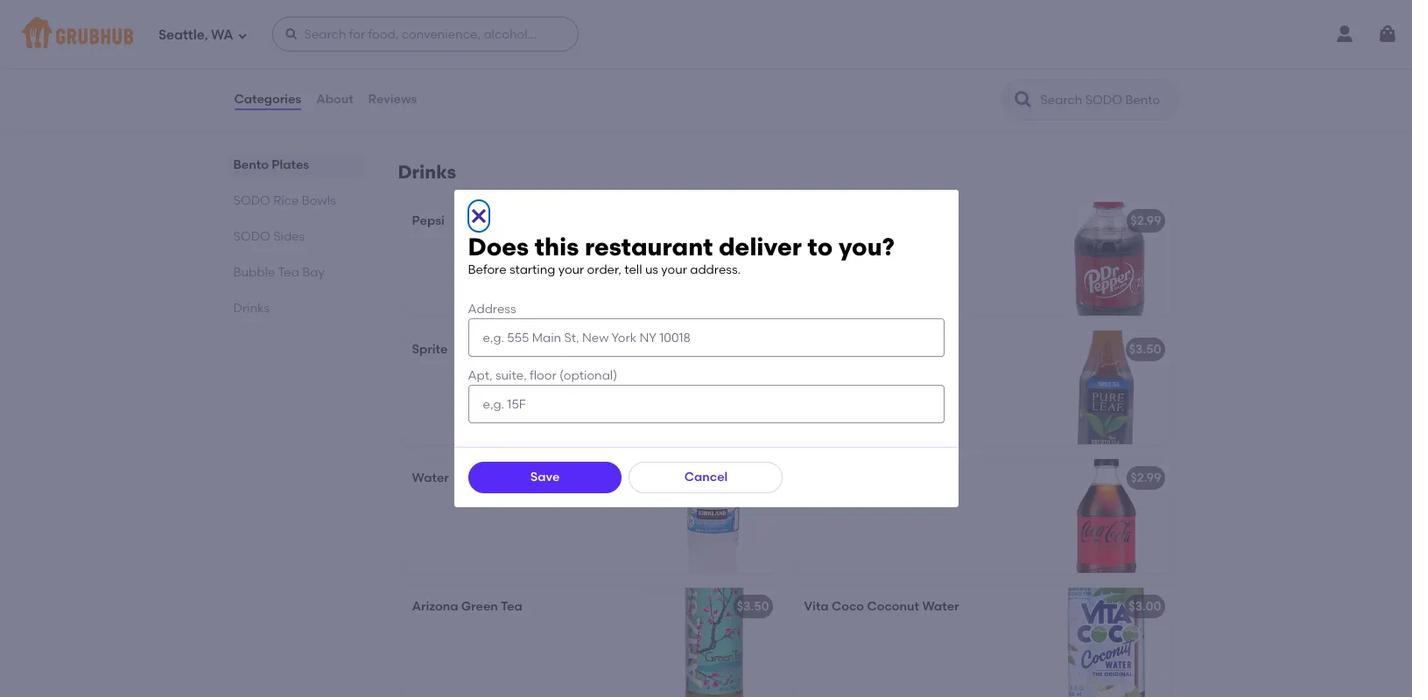 Task type: locate. For each thing, give the bounding box(es) containing it.
pure
[[804, 342, 832, 357]]

0 horizontal spatial drinks
[[233, 301, 270, 316]]

water image
[[648, 460, 780, 573]]

tell
[[625, 263, 642, 278]]

bubble tea bay tab
[[233, 264, 356, 282]]

2 vertical spatial tea
[[501, 600, 522, 615]]

bay
[[302, 265, 325, 280]]

address
[[468, 302, 516, 317]]

coco
[[832, 600, 864, 615]]

sweet
[[864, 342, 901, 357]]

seattle, wa
[[158, 27, 233, 43]]

1 horizontal spatial your
[[661, 263, 687, 278]]

0 vertical spatial $3.50
[[1129, 342, 1162, 357]]

treat yourself to our delicious sodo boba smoothie! enjoy the perfect balance of sweetness and texture in every sip!
[[804, 47, 1017, 115]]

sodo for sodo sides
[[233, 229, 270, 244]]

1 horizontal spatial $3.50
[[1129, 342, 1162, 357]]

sprite image
[[648, 331, 780, 445]]

tea right the sweet
[[904, 342, 925, 357]]

deliver
[[719, 232, 802, 262]]

$3.50 for the pure leaf sweet tea image
[[1129, 342, 1162, 357]]

0 horizontal spatial $3.50
[[737, 600, 769, 615]]

to left fulfill
[[550, 47, 562, 62]]

2 horizontal spatial to
[[887, 47, 899, 62]]

starting
[[510, 263, 555, 278]]

sodo for sodo rice bowls
[[233, 194, 270, 208]]

0 horizontal spatial to
[[550, 47, 562, 62]]

0 horizontal spatial tea
[[278, 265, 299, 280]]

svg image up does at the left
[[468, 205, 489, 227]]

1 horizontal spatial to
[[808, 232, 833, 262]]

1 vertical spatial tea
[[904, 342, 925, 357]]

2 vertical spatial $2.99
[[1131, 471, 1162, 486]]

reviews
[[368, 92, 417, 107]]

sodo inside sodo sides tab
[[233, 229, 270, 244]]

0 vertical spatial svg image
[[237, 30, 247, 41]]

$2.99
[[1131, 214, 1162, 228], [739, 342, 769, 357], [1131, 471, 1162, 486]]

strawberry smoothie image
[[648, 10, 780, 124]]

sodo
[[233, 194, 270, 208], [233, 229, 270, 244]]

e,g. 15F search field
[[468, 386, 944, 424]]

drinks tab
[[233, 299, 356, 318]]

the
[[936, 64, 956, 79]]

to inside the 'try a creamy smoothie to fulfill any sweet cravings!'
[[550, 47, 562, 62]]

sodo inside sodo rice bowls tab
[[233, 194, 270, 208]]

svg image inside "main navigation" navigation
[[237, 30, 247, 41]]

cancel button
[[629, 463, 783, 494]]

try
[[412, 47, 429, 62]]

to left 'you?'
[[808, 232, 833, 262]]

drinks down bubble
[[233, 301, 270, 316]]

drinks inside tab
[[233, 301, 270, 316]]

1 $2.99 button from the top
[[794, 202, 1172, 316]]

sodo up bubble
[[233, 229, 270, 244]]

1 your from the left
[[558, 263, 584, 278]]

dr. pepper image
[[1041, 202, 1172, 316]]

pure leaf sweet tea
[[804, 342, 925, 357]]

tea right green
[[501, 600, 522, 615]]

2 $2.99 button from the top
[[794, 460, 1172, 573]]

seattle,
[[158, 27, 208, 43]]

plates
[[272, 158, 309, 172]]

(optional)
[[560, 369, 617, 384]]

us
[[645, 263, 658, 278]]

to for fulfill
[[550, 47, 562, 62]]

sodo left rice on the top of page
[[233, 194, 270, 208]]

$3.50
[[1129, 342, 1162, 357], [737, 600, 769, 615]]

1 vertical spatial drinks
[[233, 301, 270, 316]]

1 sodo from the top
[[233, 194, 270, 208]]

to for you?
[[808, 232, 833, 262]]

try a creamy smoothie to fulfill any sweet cravings!
[[412, 47, 617, 79]]

any
[[595, 47, 617, 62]]

tea left bay
[[278, 265, 299, 280]]

0 vertical spatial water
[[412, 471, 449, 486]]

fulfill
[[565, 47, 592, 62]]

delicious
[[925, 47, 977, 62]]

2 sodo from the top
[[233, 229, 270, 244]]

vita coco coconut water
[[804, 600, 959, 615]]

arizona
[[412, 600, 458, 615]]

main navigation navigation
[[0, 0, 1412, 68]]

0 vertical spatial sodo
[[233, 194, 270, 208]]

before
[[468, 263, 507, 278]]

to inside does this restaurant deliver to you? before starting your order, tell us your address.
[[808, 232, 833, 262]]

tea inside tab
[[278, 265, 299, 280]]

$2.99 button
[[794, 202, 1172, 316], [794, 460, 1172, 573]]

1 horizontal spatial drinks
[[398, 161, 456, 183]]

coke zero image
[[1041, 460, 1172, 573]]

arizona green tea image
[[648, 588, 780, 698]]

sweet
[[412, 64, 447, 79]]

your down this
[[558, 263, 584, 278]]

0 horizontal spatial water
[[412, 471, 449, 486]]

sip!
[[839, 100, 859, 115]]

1 vertical spatial svg image
[[468, 205, 489, 227]]

bento plates tab
[[233, 156, 356, 174]]

to left our
[[887, 47, 899, 62]]

0 horizontal spatial your
[[558, 263, 584, 278]]

treat yourself to our delicious sodo boba smoothie! enjoy the perfect balance of sweetness and texture in every sip! button
[[794, 10, 1172, 124]]

sodo rice bowls tab
[[233, 192, 356, 210]]

pineapple smoothie image
[[1041, 10, 1172, 124]]

$3.50 for arizona green tea image
[[737, 600, 769, 615]]

water
[[412, 471, 449, 486], [922, 600, 959, 615]]

wa
[[211, 27, 233, 43]]

tea
[[278, 265, 299, 280], [904, 342, 925, 357], [501, 600, 522, 615]]

1 vertical spatial $2.99 button
[[794, 460, 1172, 573]]

of
[[856, 82, 868, 97]]

svg image
[[237, 30, 247, 41], [468, 205, 489, 227]]

apt,
[[468, 369, 493, 384]]

pepsi button
[[401, 202, 780, 316]]

e,g. 555 Main St, New York NY 10018 search field
[[468, 319, 944, 357]]

your
[[558, 263, 584, 278], [661, 263, 687, 278]]

1 vertical spatial $3.50
[[737, 600, 769, 615]]

search icon image
[[1013, 89, 1034, 110]]

1 vertical spatial sodo
[[233, 229, 270, 244]]

yourself
[[838, 47, 884, 62]]

texture
[[962, 82, 1004, 97]]

0 vertical spatial $2.99
[[1131, 214, 1162, 228]]

$2.99 for pepsi
[[1131, 214, 1162, 228]]

svg image
[[1377, 24, 1398, 45], [284, 27, 298, 41]]

0 vertical spatial $2.99 button
[[794, 202, 1172, 316]]

1 horizontal spatial water
[[922, 600, 959, 615]]

drinks up pepsi
[[398, 161, 456, 183]]

0 horizontal spatial svg image
[[237, 30, 247, 41]]

strawberry
[[412, 22, 479, 37]]

every
[[804, 100, 836, 115]]

water button
[[401, 460, 780, 573]]

suite,
[[496, 369, 527, 384]]

order,
[[587, 263, 622, 278]]

and
[[935, 82, 959, 97]]

0 horizontal spatial svg image
[[284, 27, 298, 41]]

0 vertical spatial tea
[[278, 265, 299, 280]]

smoothie!
[[839, 64, 899, 79]]

svg image right wa
[[237, 30, 247, 41]]

does
[[468, 232, 529, 262]]

to
[[550, 47, 562, 62], [887, 47, 899, 62], [808, 232, 833, 262]]

1 vertical spatial water
[[922, 600, 959, 615]]

bento plates
[[233, 158, 309, 172]]

sodo
[[980, 47, 1011, 62]]

smoothie
[[492, 47, 547, 62]]

this
[[535, 232, 579, 262]]

drinks
[[398, 161, 456, 183], [233, 301, 270, 316]]

green
[[461, 600, 498, 615]]

your right us
[[661, 263, 687, 278]]



Task type: describe. For each thing, give the bounding box(es) containing it.
categories
[[234, 92, 301, 107]]

sodo sides
[[233, 229, 305, 244]]

treat
[[804, 47, 835, 62]]

sodo rice bowls
[[233, 194, 336, 208]]

floor
[[530, 369, 557, 384]]

2 your from the left
[[661, 263, 687, 278]]

1 horizontal spatial tea
[[501, 600, 522, 615]]

balance
[[804, 82, 854, 97]]

sodo sides tab
[[233, 228, 356, 246]]

1 horizontal spatial svg image
[[1377, 24, 1398, 45]]

sides
[[273, 229, 305, 244]]

pure leaf sweet tea image
[[1041, 331, 1172, 445]]

a
[[432, 47, 441, 62]]

reviews button
[[367, 68, 418, 131]]

categories button
[[233, 68, 302, 131]]

vita coco coconut water image
[[1041, 588, 1172, 698]]

strawberry smoothie
[[412, 22, 539, 37]]

address.
[[690, 263, 741, 278]]

our
[[902, 47, 922, 62]]

smoothie
[[482, 22, 539, 37]]

water inside 'button'
[[412, 471, 449, 486]]

1 horizontal spatial svg image
[[468, 205, 489, 227]]

$2.99 button for water
[[794, 460, 1172, 573]]

pepsi
[[412, 214, 445, 228]]

Search SODO Bento search field
[[1039, 92, 1173, 109]]

apt, suite, floor (optional)
[[468, 369, 617, 384]]

cancel
[[684, 470, 728, 485]]

arizona green tea
[[412, 600, 522, 615]]

save button
[[468, 463, 622, 494]]

$2.99 button for pepsi
[[794, 202, 1172, 316]]

$3.00
[[1129, 600, 1162, 615]]

in
[[1007, 82, 1017, 97]]

rice
[[273, 194, 299, 208]]

0 vertical spatial drinks
[[398, 161, 456, 183]]

about button
[[315, 68, 354, 131]]

bowls
[[302, 194, 336, 208]]

does this restaurant deliver to you? before starting your order, tell us your address.
[[468, 232, 895, 278]]

bubble
[[233, 265, 275, 280]]

bubble tea bay
[[233, 265, 325, 280]]

boba
[[804, 64, 836, 79]]

coconut
[[867, 600, 919, 615]]

vita
[[804, 600, 829, 615]]

perfect
[[959, 64, 1002, 79]]

about
[[316, 92, 353, 107]]

2 horizontal spatial tea
[[904, 342, 925, 357]]

leaf
[[835, 342, 861, 357]]

save
[[530, 470, 560, 485]]

you?
[[839, 232, 895, 262]]

creamy
[[443, 47, 489, 62]]

to inside treat yourself to our delicious sodo boba smoothie! enjoy the perfect balance of sweetness and texture in every sip!
[[887, 47, 899, 62]]

enjoy
[[902, 64, 933, 79]]

restaurant
[[585, 232, 713, 262]]

pepsi image
[[648, 202, 780, 316]]

bento
[[233, 158, 269, 172]]

1 vertical spatial $2.99
[[739, 342, 769, 357]]

sweetness
[[871, 82, 932, 97]]

sprite
[[412, 342, 448, 357]]

$2.99 for water
[[1131, 471, 1162, 486]]

cravings!
[[450, 64, 503, 79]]



Task type: vqa. For each thing, say whether or not it's contained in the screenshot.
platform,
no



